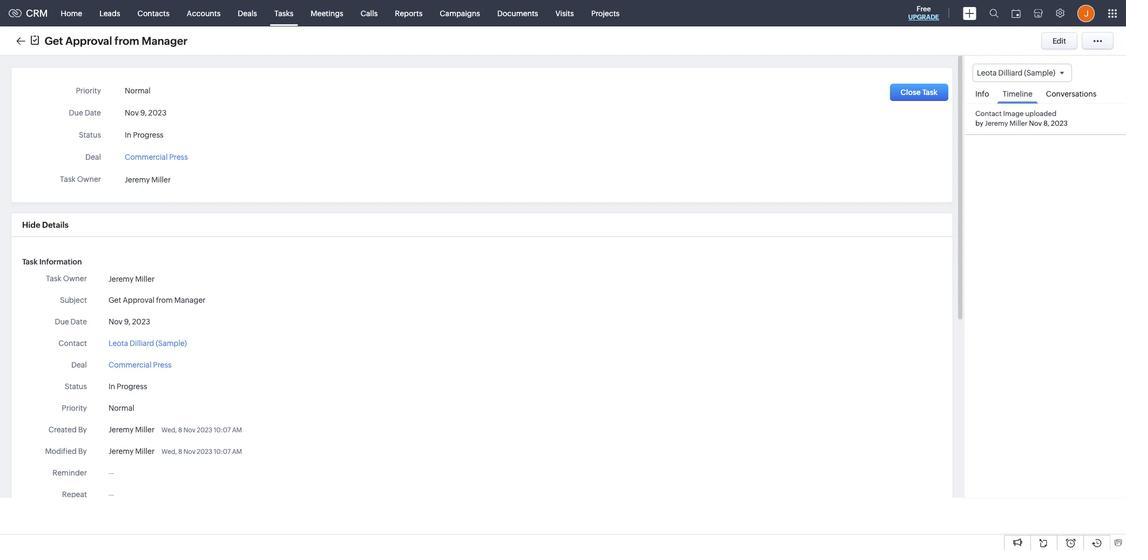 Task type: vqa. For each thing, say whether or not it's contained in the screenshot.
Timeline
yes



Task type: describe. For each thing, give the bounding box(es) containing it.
projects link
[[583, 0, 629, 26]]

0 vertical spatial approval
[[65, 34, 112, 47]]

leota inside leota dilliard (sample) field
[[978, 69, 997, 77]]

1 vertical spatial due date
[[55, 318, 87, 326]]

task information
[[22, 258, 82, 266]]

deals link
[[229, 0, 266, 26]]

1 vertical spatial nov 9, 2023
[[109, 318, 150, 326]]

accounts
[[187, 9, 221, 18]]

1 vertical spatial priority
[[62, 404, 87, 413]]

profile image
[[1078, 5, 1095, 22]]

conversations link
[[1041, 82, 1103, 103]]

info
[[976, 90, 990, 98]]

0 vertical spatial nov 9, 2023
[[125, 109, 167, 117]]

meetings
[[311, 9, 344, 18]]

profile element
[[1072, 0, 1102, 26]]

deal for the bottom commercial press "link"
[[71, 361, 87, 370]]

hide details link
[[22, 220, 69, 230]]

contact for contact image uploaded by jeremy miller nov 8, 2023
[[976, 110, 1002, 118]]

wed, for modified by
[[162, 449, 177, 456]]

campaigns link
[[431, 0, 489, 26]]

0 vertical spatial get approval from manager
[[45, 34, 188, 47]]

1 vertical spatial normal
[[109, 404, 134, 413]]

0 vertical spatial due
[[69, 109, 83, 117]]

close task link
[[890, 84, 949, 101]]

info link
[[971, 82, 995, 103]]

by for created by
[[78, 426, 87, 435]]

1 vertical spatial owner
[[63, 275, 87, 283]]

create menu image
[[964, 7, 977, 20]]

edit
[[1053, 36, 1067, 45]]

miller inside contact image uploaded by jeremy miller nov 8, 2023
[[1010, 120, 1028, 128]]

contacts link
[[129, 0, 178, 26]]

(sample) inside field
[[1025, 69, 1056, 77]]

subject
[[60, 296, 87, 305]]

task right close
[[923, 88, 938, 97]]

10:07 for created by
[[214, 427, 231, 435]]

0 vertical spatial commercial press link
[[125, 150, 188, 162]]

0 vertical spatial manager
[[142, 34, 188, 47]]

1 vertical spatial press
[[153, 361, 172, 370]]

calls
[[361, 9, 378, 18]]

nov inside contact image uploaded by jeremy miller nov 8, 2023
[[1030, 120, 1043, 128]]

task up details
[[60, 175, 76, 184]]

0 horizontal spatial leota dilliard (sample)
[[109, 339, 187, 348]]

0 vertical spatial in progress
[[125, 131, 164, 139]]

search element
[[984, 0, 1006, 26]]

0 vertical spatial commercial press
[[125, 153, 188, 162]]

created by
[[48, 426, 87, 435]]

upgrade
[[909, 14, 940, 21]]

0 vertical spatial task owner
[[60, 175, 101, 184]]

0 horizontal spatial (sample)
[[156, 339, 187, 348]]

hide details
[[22, 220, 69, 230]]

information
[[39, 258, 82, 266]]

leads link
[[91, 0, 129, 26]]

1 vertical spatial progress
[[117, 383, 147, 391]]

0 vertical spatial owner
[[77, 175, 101, 184]]

8 for created by
[[178, 427, 182, 435]]

meetings link
[[302, 0, 352, 26]]

hide
[[22, 220, 40, 230]]

0 vertical spatial priority
[[76, 86, 101, 95]]

timeline link
[[998, 82, 1039, 104]]

1 vertical spatial manager
[[174, 296, 206, 305]]

0 horizontal spatial get
[[45, 34, 63, 47]]

repeat
[[62, 491, 87, 499]]

leota dilliard (sample) link
[[109, 338, 187, 350]]

0 vertical spatial press
[[169, 153, 188, 162]]

0 vertical spatial due date
[[69, 109, 101, 117]]

1 vertical spatial from
[[156, 296, 173, 305]]

1 horizontal spatial get
[[109, 296, 121, 305]]

1 vertical spatial date
[[71, 318, 87, 326]]

image
[[1004, 110, 1024, 118]]

visits link
[[547, 0, 583, 26]]

conversations
[[1047, 90, 1097, 98]]

jeremy inside contact image uploaded by jeremy miller nov 8, 2023
[[985, 120, 1009, 128]]

contacts
[[138, 9, 170, 18]]

free upgrade
[[909, 5, 940, 21]]

documents link
[[489, 0, 547, 26]]

close
[[901, 88, 921, 97]]

0 vertical spatial 9,
[[140, 109, 147, 117]]

contact image uploaded by jeremy miller nov 8, 2023
[[976, 110, 1068, 128]]



Task type: locate. For each thing, give the bounding box(es) containing it.
dilliard inside field
[[999, 69, 1023, 77]]

1 vertical spatial commercial press
[[109, 361, 172, 370]]

0 vertical spatial wed, 8 nov 2023 10:07 am
[[162, 427, 242, 435]]

nov
[[125, 109, 139, 117], [1030, 120, 1043, 128], [109, 318, 123, 326], [184, 427, 196, 435], [184, 449, 196, 456]]

1 vertical spatial wed,
[[162, 449, 177, 456]]

approval up leota dilliard (sample) link
[[123, 296, 155, 305]]

by right the created
[[78, 426, 87, 435]]

in
[[125, 131, 132, 139], [109, 383, 115, 391]]

1 vertical spatial by
[[78, 447, 87, 456]]

1 horizontal spatial leota dilliard (sample)
[[978, 69, 1056, 77]]

owner
[[77, 175, 101, 184], [63, 275, 87, 283]]

0 vertical spatial 8
[[178, 427, 182, 435]]

task left the information
[[22, 258, 38, 266]]

10:07 for modified by
[[214, 449, 231, 456]]

0 vertical spatial contact
[[976, 110, 1002, 118]]

from down leads
[[115, 34, 139, 47]]

deal for the topmost commercial press "link"
[[85, 153, 101, 162]]

am for created by
[[232, 427, 242, 435]]

0 horizontal spatial contact
[[59, 339, 87, 348]]

status
[[79, 131, 101, 139], [65, 383, 87, 391]]

calendar image
[[1012, 9, 1021, 18]]

1 vertical spatial approval
[[123, 296, 155, 305]]

1 vertical spatial get
[[109, 296, 121, 305]]

1 horizontal spatial dilliard
[[999, 69, 1023, 77]]

0 horizontal spatial 9,
[[124, 318, 131, 326]]

1 vertical spatial 9,
[[124, 318, 131, 326]]

1 vertical spatial contact
[[59, 339, 87, 348]]

1 10:07 from the top
[[214, 427, 231, 435]]

(sample)
[[1025, 69, 1056, 77], [156, 339, 187, 348]]

0 vertical spatial status
[[79, 131, 101, 139]]

tasks
[[274, 9, 294, 18]]

task
[[923, 88, 938, 97], [60, 175, 76, 184], [22, 258, 38, 266], [46, 275, 62, 283]]

contact
[[976, 110, 1002, 118], [59, 339, 87, 348]]

manager
[[142, 34, 188, 47], [174, 296, 206, 305]]

commercial for the bottom commercial press "link"
[[109, 361, 152, 370]]

1 vertical spatial 8
[[178, 449, 182, 456]]

create menu element
[[957, 0, 984, 26]]

leota dilliard (sample)
[[978, 69, 1056, 77], [109, 339, 187, 348]]

wed, 8 nov 2023 10:07 am
[[162, 427, 242, 435], [162, 449, 242, 456]]

by
[[976, 120, 984, 128]]

close task
[[901, 88, 938, 97]]

0 horizontal spatial approval
[[65, 34, 112, 47]]

deal
[[85, 153, 101, 162], [71, 361, 87, 370]]

0 horizontal spatial in
[[109, 383, 115, 391]]

leota dilliard (sample) inside field
[[978, 69, 1056, 77]]

1 vertical spatial due
[[55, 318, 69, 326]]

0 vertical spatial leota
[[978, 69, 997, 77]]

1 vertical spatial in progress
[[109, 383, 147, 391]]

0 horizontal spatial leota
[[109, 339, 128, 348]]

1 vertical spatial commercial press link
[[109, 360, 172, 371]]

2 10:07 from the top
[[214, 449, 231, 456]]

crm link
[[9, 8, 48, 19]]

projects
[[592, 9, 620, 18]]

get down crm
[[45, 34, 63, 47]]

1 horizontal spatial contact
[[976, 110, 1002, 118]]

reminder
[[53, 469, 87, 478]]

1 vertical spatial get approval from manager
[[109, 296, 206, 305]]

leota inside leota dilliard (sample) link
[[109, 339, 128, 348]]

task owner up details
[[60, 175, 101, 184]]

commercial
[[125, 153, 168, 162], [109, 361, 152, 370]]

1 vertical spatial task owner
[[46, 275, 87, 283]]

2023 inside contact image uploaded by jeremy miller nov 8, 2023
[[1052, 120, 1068, 128]]

contact down subject
[[59, 339, 87, 348]]

press
[[169, 153, 188, 162], [153, 361, 172, 370]]

1 horizontal spatial from
[[156, 296, 173, 305]]

modified by
[[45, 447, 87, 456]]

leads
[[100, 9, 120, 18]]

0 vertical spatial commercial
[[125, 153, 168, 162]]

am
[[232, 427, 242, 435], [232, 449, 242, 456]]

1 vertical spatial in
[[109, 383, 115, 391]]

wed, 8 nov 2023 10:07 am for created by
[[162, 427, 242, 435]]

reports
[[395, 9, 423, 18]]

2 wed, 8 nov 2023 10:07 am from the top
[[162, 449, 242, 456]]

0 vertical spatial normal
[[125, 86, 151, 95]]

0 vertical spatial date
[[85, 109, 101, 117]]

1 vertical spatial leota dilliard (sample)
[[109, 339, 187, 348]]

get approval from manager down leads
[[45, 34, 188, 47]]

details
[[42, 220, 69, 230]]

by for modified by
[[78, 447, 87, 456]]

commercial press
[[125, 153, 188, 162], [109, 361, 172, 370]]

from
[[115, 34, 139, 47], [156, 296, 173, 305]]

contact for contact
[[59, 339, 87, 348]]

priority
[[76, 86, 101, 95], [62, 404, 87, 413]]

2023
[[148, 109, 167, 117], [1052, 120, 1068, 128], [132, 318, 150, 326], [197, 427, 213, 435], [197, 449, 213, 456]]

wed, 8 nov 2023 10:07 am for modified by
[[162, 449, 242, 456]]

home link
[[52, 0, 91, 26]]

date
[[85, 109, 101, 117], [71, 318, 87, 326]]

1 horizontal spatial approval
[[123, 296, 155, 305]]

search image
[[990, 9, 999, 18]]

nov 9, 2023
[[125, 109, 167, 117], [109, 318, 150, 326]]

progress
[[133, 131, 164, 139], [117, 383, 147, 391]]

0 vertical spatial in
[[125, 131, 132, 139]]

task down task information
[[46, 275, 62, 283]]

contact inside contact image uploaded by jeremy miller nov 8, 2023
[[976, 110, 1002, 118]]

1 wed, 8 nov 2023 10:07 am from the top
[[162, 427, 242, 435]]

uploaded
[[1026, 110, 1057, 118]]

created
[[48, 426, 77, 435]]

miller
[[1010, 120, 1028, 128], [151, 176, 171, 184], [135, 275, 155, 284], [135, 426, 155, 435], [135, 447, 155, 456]]

0 vertical spatial (sample)
[[1025, 69, 1056, 77]]

1 vertical spatial leota
[[109, 339, 128, 348]]

0 vertical spatial by
[[78, 426, 87, 435]]

accounts link
[[178, 0, 229, 26]]

commercial for the topmost commercial press "link"
[[125, 153, 168, 162]]

0 vertical spatial progress
[[133, 131, 164, 139]]

by right 'modified'
[[78, 447, 87, 456]]

Leota Dilliard (Sample) field
[[973, 64, 1073, 82]]

1 vertical spatial status
[[65, 383, 87, 391]]

task owner down the information
[[46, 275, 87, 283]]

0 vertical spatial from
[[115, 34, 139, 47]]

8
[[178, 427, 182, 435], [178, 449, 182, 456]]

2 8 from the top
[[178, 449, 182, 456]]

1 horizontal spatial in
[[125, 131, 132, 139]]

2 wed, from the top
[[162, 449, 177, 456]]

get approval from manager up leota dilliard (sample) link
[[109, 296, 206, 305]]

9,
[[140, 109, 147, 117], [124, 318, 131, 326]]

in progress
[[125, 131, 164, 139], [109, 383, 147, 391]]

approval
[[65, 34, 112, 47], [123, 296, 155, 305]]

1 am from the top
[[232, 427, 242, 435]]

visits
[[556, 9, 574, 18]]

from up leota dilliard (sample) link
[[156, 296, 173, 305]]

0 horizontal spatial dilliard
[[130, 339, 154, 348]]

modified
[[45, 447, 77, 456]]

1 8 from the top
[[178, 427, 182, 435]]

1 vertical spatial commercial
[[109, 361, 152, 370]]

0 vertical spatial get
[[45, 34, 63, 47]]

1 wed, from the top
[[162, 427, 177, 435]]

1 horizontal spatial leota
[[978, 69, 997, 77]]

1 vertical spatial deal
[[71, 361, 87, 370]]

home
[[61, 9, 82, 18]]

wed, for created by
[[162, 427, 177, 435]]

tasks link
[[266, 0, 302, 26]]

wed,
[[162, 427, 177, 435], [162, 449, 177, 456]]

normal
[[125, 86, 151, 95], [109, 404, 134, 413]]

1 by from the top
[[78, 426, 87, 435]]

1 vertical spatial 10:07
[[214, 449, 231, 456]]

contact up by
[[976, 110, 1002, 118]]

1 vertical spatial am
[[232, 449, 242, 456]]

2 by from the top
[[78, 447, 87, 456]]

reports link
[[387, 0, 431, 26]]

8 for modified by
[[178, 449, 182, 456]]

am for modified by
[[232, 449, 242, 456]]

deals
[[238, 9, 257, 18]]

commercial press link
[[125, 150, 188, 162], [109, 360, 172, 371]]

leota
[[978, 69, 997, 77], [109, 339, 128, 348]]

approval down home in the top left of the page
[[65, 34, 112, 47]]

0 horizontal spatial from
[[115, 34, 139, 47]]

edit button
[[1042, 32, 1078, 49]]

1 horizontal spatial (sample)
[[1025, 69, 1056, 77]]

crm
[[26, 8, 48, 19]]

free
[[917, 5, 931, 13]]

calls link
[[352, 0, 387, 26]]

1 vertical spatial dilliard
[[130, 339, 154, 348]]

by
[[78, 426, 87, 435], [78, 447, 87, 456]]

0 vertical spatial leota dilliard (sample)
[[978, 69, 1056, 77]]

1 vertical spatial (sample)
[[156, 339, 187, 348]]

jeremy
[[985, 120, 1009, 128], [125, 176, 150, 184], [109, 275, 134, 284], [109, 426, 134, 435], [109, 447, 134, 456]]

10:07
[[214, 427, 231, 435], [214, 449, 231, 456]]

0 vertical spatial 10:07
[[214, 427, 231, 435]]

dilliard
[[999, 69, 1023, 77], [130, 339, 154, 348]]

campaigns
[[440, 9, 480, 18]]

get
[[45, 34, 63, 47], [109, 296, 121, 305]]

0 vertical spatial deal
[[85, 153, 101, 162]]

due date
[[69, 109, 101, 117], [55, 318, 87, 326]]

2 am from the top
[[232, 449, 242, 456]]

get approval from manager
[[45, 34, 188, 47], [109, 296, 206, 305]]

0 vertical spatial wed,
[[162, 427, 177, 435]]

task owner
[[60, 175, 101, 184], [46, 275, 87, 283]]

0 vertical spatial am
[[232, 427, 242, 435]]

8,
[[1044, 120, 1050, 128]]

jeremy miller
[[125, 176, 171, 184], [109, 275, 155, 284], [109, 426, 155, 435], [109, 447, 155, 456]]

documents
[[498, 9, 539, 18]]

1 horizontal spatial 9,
[[140, 109, 147, 117]]

timeline
[[1003, 90, 1033, 98]]

0 vertical spatial dilliard
[[999, 69, 1023, 77]]

get right subject
[[109, 296, 121, 305]]

1 vertical spatial wed, 8 nov 2023 10:07 am
[[162, 449, 242, 456]]



